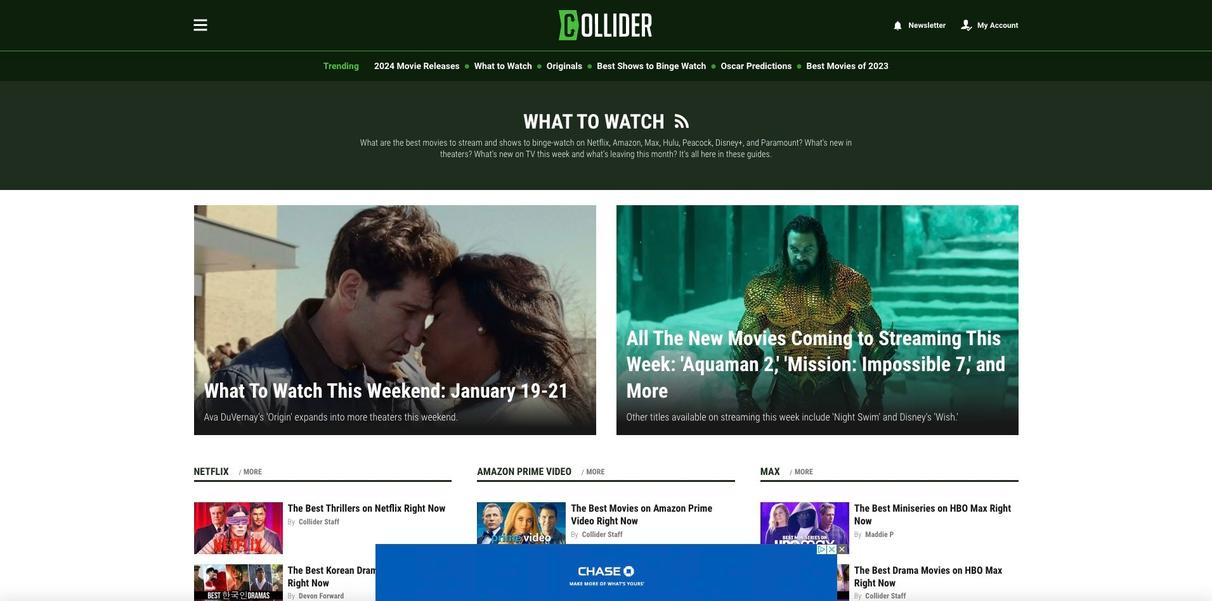 Task type: locate. For each thing, give the bounding box(es) containing it.
best-sci-fi-shows-prime-video-2022-feature 1 image
[[477, 565, 566, 602]]

prime-video-no-time-to-die-top-gun-maverick-m3gan 1 image
[[477, 503, 566, 555]]

best-korean-dramas 1 image
[[194, 565, 283, 602]]

collider logo image
[[559, 10, 653, 41]]

origin jon bernthal aunjanue ellis taylor featured image
[[194, 206, 596, 429]]

jason momoa as arthur curry/aquaman in his yellow and green suit in aquaman and the lost kingdom image
[[616, 206, 1018, 429]]



Task type: vqa. For each thing, say whether or not it's contained in the screenshot.
1 "image" on the bottom
no



Task type: describe. For each thing, give the bounding box(es) containing it.
the-best-thrillers-on-netflix-feature 1 image
[[194, 503, 283, 555]]

best-drama-movies-hbo-max 1 image
[[760, 565, 849, 602]]

advertisement element
[[375, 545, 837, 602]]

hbo-max-sharp-objects-amy-adams-watchmen-regina-king-the-outsider-ben-mendelsohn 1 image
[[760, 503, 849, 555]]



